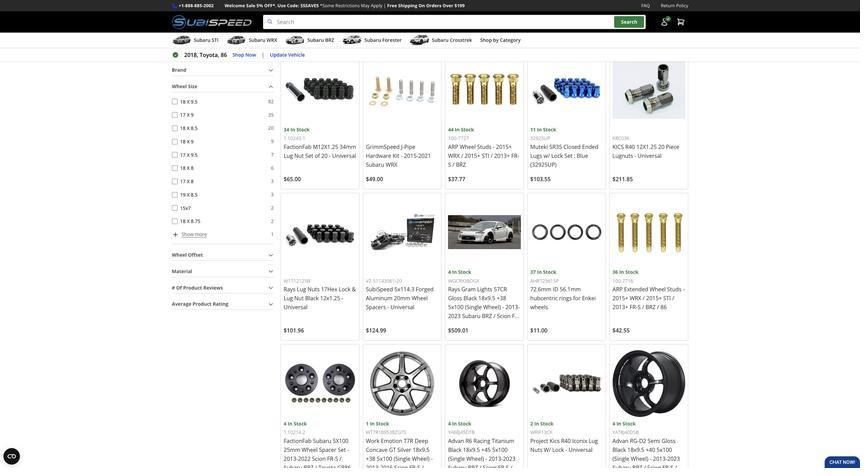 Task type: describe. For each thing, give the bounding box(es) containing it.
/ inside 4 in stock ya68j45dtb advan r6 racing titanium black 18x9.5 +45 5x100 (single wheel) - 2013-2023 subaru brz / scion fr-
[[480, 464, 482, 469]]

sort
[[618, 23, 628, 30]]

*some restrictions may apply | free shipping on orders over $199
[[320, 2, 465, 9]]

18x9.5 inside 4 in stock ya68j45dtb advan r6 racing titanium black 18x9.5 +45 5x100 (single wheel) - 2013-2023 subaru brz / scion fr-
[[463, 447, 480, 454]]

7716
[[623, 278, 634, 284]]

subaru forester
[[365, 37, 402, 43]]

s inside 44 in stock 100-7727 arp wheel studs - 2015+ wrx / 2015+ sti / 2013+ fr- s / brz
[[448, 161, 451, 169]]

wheel inside 44 in stock 100-7727 arp wheel studs - 2015+ wrx / 2015+ sti / 2013+ fr- s / brz
[[460, 143, 476, 151]]

s inside 4 in stock 1.10214.2 factionfab subaru 5x100 25mm wheel spacer set - 2013-2022 scion fr-s / subaru brz / toyota gr86
[[335, 455, 338, 463]]

rays lug nuts 17hex lock & lug nut black 12x1.25 - universal image
[[284, 196, 357, 269]]

ahr725615p
[[531, 278, 559, 284]]

86 inside 36 in stock 100-7716 arp extended wheel studs - 2015+ wrx / 2015+ sti / 2013+ fr-s / brz / 86
[[661, 304, 667, 311]]

37
[[531, 269, 536, 276]]

by
[[493, 37, 499, 43]]

100- for arp wheel studs - 2015+ wrx / 2015+ sti / 2013+ fr- s / brz
[[448, 135, 458, 142]]

+1-888-885-2002
[[179, 2, 214, 9]]

vehicle
[[288, 51, 305, 58]]

kics r40 12x1.25 20 piece lugnuts - universal image
[[613, 53, 686, 126]]

in for factionfab subaru 5x100 25mm wheel spacer set - 2013-2022 scion fr-s / subaru brz / toyota gr86
[[288, 421, 293, 427]]

wrx inside dropdown button
[[267, 37, 277, 43]]

18 for 18 x 8.75
[[180, 218, 186, 225]]

forester inside 4 in stock wgcrx38dgx rays gram lights 57cr gloss black 18x9.5 +38 5x100 (single wheel) - 2013- 2023 subaru brz / scion fr- s / toyota gr86 / 2014-2018 subaru forester
[[468, 331, 490, 338]]

ya68j45dtb
[[448, 429, 475, 436]]

18 X 9 button
[[172, 139, 177, 144]]

wrif13ck
[[531, 429, 553, 436]]

arp for arp extended wheel studs - 2015+ wrx / 2015+ sti / 2013+ fr-s / brz / 86
[[613, 286, 623, 294]]

11 in stock 32925up muteki sr35 closed ended lugs w/ lock set : blue (32925up)
[[531, 126, 599, 169]]

piece
[[666, 143, 680, 151]]

average product rating
[[172, 301, 228, 308]]

1 in stock wt7r189538zgts work emotion t7r deep concave gt silver 18x9.5 +38 5x100 (single wheel) - 2013-2016 scion fr-
[[366, 421, 433, 469]]

subaru wrx
[[249, 37, 277, 43]]

17 for 17 x 8
[[180, 178, 186, 185]]

brand button
[[172, 65, 274, 76]]

56.1mm
[[560, 286, 581, 294]]

wheel inside 36 in stock 100-7716 arp extended wheel studs - 2015+ wrx / 2015+ sti / 2013+ fr-s / brz / 86
[[650, 286, 666, 294]]

17 x 8
[[180, 178, 194, 185]]

1.10243.1
[[284, 135, 305, 142]]

2013- inside 4 in stock wgcrx38dgx rays gram lights 57cr gloss black 18x9.5 +38 5x100 (single wheel) - 2013- 2023 subaru brz / scion fr- s / toyota gr86 / 2014-2018 subaru forester
[[506, 304, 520, 311]]

of inside 34 in stock 1.10243.1 factionfab m12x1.25 34mm lug nut set of 20 - universal
[[315, 152, 320, 160]]

scion inside '1 in stock wt7r189538zgts work emotion t7r deep concave gt silver 18x9.5 +38 5x100 (single wheel) - 2013-2016 scion fr-'
[[394, 464, 408, 469]]

universal right all
[[401, 38, 423, 45]]

- inside w1712125b rays lug nuts 17hex lock & lug nut black 12x1.25 - universal
[[342, 295, 344, 302]]

36
[[613, 269, 618, 276]]

x for 17 x 9.5
[[187, 152, 190, 158]]

25mm
[[284, 447, 300, 454]]

2013+ inside 44 in stock 100-7727 arp wheel studs - 2015+ wrx / 2015+ sti / 2013+ fr- s / brz
[[495, 152, 510, 160]]

wheel) inside 4 in stock yat8j40dsb advan rg-d2 semi gloss black 18x9.5 +40 5x100 (single wheel) - 2013-2023 subaru brz / scion fr-
[[631, 455, 649, 463]]

subaru inside 4 in stock yat8j40dsb advan rg-d2 semi gloss black 18x9.5 +40 5x100 (single wheel) - 2013-2023 subaru brz / scion fr-
[[613, 464, 631, 469]]

project kics r40 iconix lug nuts w/ lock - universal image
[[531, 348, 603, 420]]

2016
[[380, 464, 393, 469]]

/ inside 4 in stock yat8j40dsb advan rg-d2 semi gloss black 18x9.5 +40 5x100 (single wheel) - 2013-2023 subaru brz / scion fr-
[[644, 464, 646, 469]]

black for 17hex
[[305, 295, 319, 302]]

2018, toyota, 86
[[184, 51, 227, 59]]

emotion
[[381, 438, 403, 445]]

show more
[[182, 231, 207, 238]]

toyota inside 4 in stock 1.10214.2 factionfab subaru 5x100 25mm wheel spacer set - 2013-2022 scion fr-s / subaru brz / toyota gr86
[[319, 464, 336, 469]]

search
[[622, 19, 638, 25]]

policy
[[677, 2, 689, 9]]

w1712125b rays lug nuts 17hex lock & lug nut black 12x1.25 - universal
[[284, 278, 356, 311]]

0 horizontal spatial |
[[262, 51, 265, 59]]

in for arp wheel studs - 2015+ wrx / 2015+ sti / 2013+ fr- s / brz
[[455, 126, 460, 133]]

- inside 4 in stock wgcrx38dgx rays gram lights 57cr gloss black 18x9.5 +38 5x100 (single wheel) - 2013- 2023 subaru brz / scion fr- s / toyota gr86 / 2014-2018 subaru forester
[[503, 304, 504, 311]]

hubcentric
[[531, 295, 558, 302]]

18 X 9.5 button
[[172, 99, 177, 105]]

17 X 9 button
[[172, 112, 177, 118]]

subaru crosstrek
[[432, 37, 472, 43]]

(32925up)
[[531, 161, 557, 169]]

factionfab for nut
[[284, 143, 312, 151]]

888-
[[185, 2, 194, 9]]

shop by category
[[481, 37, 521, 43]]

1 for 1
[[271, 231, 274, 238]]

5x100 inside 4 in stock ya68j45dtb advan r6 racing titanium black 18x9.5 +45 5x100 (single wheel) - 2013-2023 subaru brz / scion fr-
[[493, 447, 508, 454]]

72.6mm
[[531, 286, 552, 294]]

17 for 17 x 9.5
[[180, 152, 186, 158]]

stock for factionfab subaru 5x100 25mm wheel spacer set - 2013-2022 scion fr-s / subaru brz / toyota gr86
[[294, 421, 307, 427]]

18x9.5 inside '1 in stock wt7r189538zgts work emotion t7r deep concave gt silver 18x9.5 +38 5x100 (single wheel) - 2013-2016 scion fr-'
[[413, 447, 430, 454]]

nuts inside the 2 in stock wrif13ck project kics r40 iconix lug nuts w/ lock - universal
[[531, 447, 543, 454]]

brz inside 4 in stock wgcrx38dgx rays gram lights 57cr gloss black 18x9.5 +38 5x100 (single wheel) - 2013- 2023 subaru brz / scion fr- s / toyota gr86 / 2014-2018 subaru forester
[[482, 313, 492, 320]]

sti inside 44 in stock 100-7727 arp wheel studs - 2015+ wrx / 2015+ sti / 2013+ fr- s / brz
[[482, 152, 490, 160]]

$509.01
[[448, 327, 469, 335]]

aluminum
[[366, 295, 393, 302]]

wheel) inside 4 in stock ya68j45dtb advan r6 racing titanium black 18x9.5 +45 5x100 (single wheel) - 2013-2023 subaru brz / scion fr-
[[467, 455, 484, 463]]

7
[[271, 151, 274, 158]]

20 down 35
[[268, 125, 274, 131]]

product inside # of product reviews dropdown button
[[183, 285, 202, 291]]

work emotion t7r deep concave gt silver 18x9.5 +38 5x100 (single wheel) - 2013-2016 scion fr-s / 2013-2024 subaru brz / 2017-2024 toyota 86 image
[[366, 348, 439, 420]]

wheel size
[[172, 83, 197, 90]]

hardware
[[366, 152, 392, 160]]

2023 for advan rg-d2 semi gloss black 18x9.5 +40 5x100 (single wheel) - 2013-2023 subaru brz / scion fr-
[[668, 455, 680, 463]]

18x9.5 inside 4 in stock yat8j40dsb advan rg-d2 semi gloss black 18x9.5 +40 5x100 (single wheel) - 2013-2023 subaru brz / scion fr-
[[628, 447, 645, 454]]

2013- inside 4 in stock ya68j45dtb advan r6 racing titanium black 18x9.5 +45 5x100 (single wheel) - 2013-2023 subaru brz / scion fr-
[[489, 455, 503, 463]]

273
[[281, 23, 289, 30]]

rays inside 4 in stock wgcrx38dgx rays gram lights 57cr gloss black 18x9.5 +38 5x100 (single wheel) - 2013- 2023 subaru brz / scion fr- s / toyota gr86 / 2014-2018 subaru forester
[[448, 286, 460, 294]]

universal inside w1712125b rays lug nuts 17hex lock & lug nut black 12x1.25 - universal
[[284, 304, 308, 311]]

subaru crosstrek button
[[410, 34, 472, 48]]

in for factionfab m12x1.25 34mm lug nut set of 20 - universal
[[291, 126, 295, 133]]

lugnuts
[[613, 152, 633, 160]]

wgcrx38dgx
[[448, 278, 480, 284]]

2023 for rays gram lights 57cr gloss black 18x9.5 +38 5x100 (single wheel) - 2013- 2023 subaru brz / scion fr- s / toyota gr86 / 2014-2018 subaru forester
[[448, 313, 461, 320]]

2018
[[508, 322, 521, 329]]

(single inside 4 in stock ya68j45dtb advan r6 racing titanium black 18x9.5 +45 5x100 (single wheel) - 2013-2023 subaru brz / scion fr-
[[448, 455, 465, 463]]

stock for advan r6 racing titanium black 18x9.5 +45 5x100 (single wheel) - 2013-2023 subaru brz / scion fr-
[[458, 421, 472, 427]]

concave
[[366, 447, 388, 454]]

sssave5
[[301, 2, 319, 9]]

100- for arp extended wheel studs - 2015+ wrx / 2015+ sti / 2013+ fr-s / brz / 86
[[613, 278, 623, 284]]

72.6mm id 56.1mm hubcentric rings for enkei wheels image
[[531, 196, 603, 269]]

subaru inside 4 in stock ya68j45dtb advan r6 racing titanium black 18x9.5 +45 5x100 (single wheel) - 2013-2023 subaru brz / scion fr-
[[448, 464, 467, 469]]

average product rating button
[[172, 299, 274, 310]]

grimmspeed
[[366, 143, 400, 151]]

# of product reviews button
[[172, 283, 274, 294]]

wheel size button
[[172, 81, 274, 92]]

spacer
[[319, 447, 337, 454]]

6
[[271, 165, 274, 171]]

subispeed
[[366, 286, 393, 294]]

wheel left size
[[172, 83, 187, 90]]

scion inside 4 in stock yat8j40dsb advan rg-d2 semi gloss black 18x9.5 +40 5x100 (single wheel) - 2013-2023 subaru brz / scion fr-
[[648, 464, 661, 469]]

- inside 4 in stock 1.10214.2 factionfab subaru 5x100 25mm wheel spacer set - 2013-2022 scion fr-s / subaru brz / toyota gr86
[[348, 447, 349, 454]]

w1712125b
[[284, 278, 310, 284]]

17 x 9
[[180, 112, 194, 118]]

factionfab subaru 5x100 25mm wheel spacer set - 2013-2022 scion fr-s / subaru brz / toyota gr86 image
[[284, 348, 357, 420]]

size
[[188, 83, 197, 90]]

t7r
[[404, 438, 414, 445]]

subispeed 5x114.3 forged aluminum 20mm wheel spacers - universal image
[[366, 196, 439, 269]]

a subaru brz thumbnail image image
[[286, 35, 305, 45]]

12x1.25
[[637, 143, 657, 151]]

8 for 17 x 8
[[191, 178, 194, 185]]

more
[[195, 231, 207, 238]]

18 X 8.75 button
[[172, 219, 177, 224]]

fr- inside 4 in stock 1.10214.2 factionfab subaru 5x100 25mm wheel spacer set - 2013-2022 scion fr-s / subaru brz / toyota gr86
[[327, 455, 335, 463]]

fr- inside 36 in stock 100-7716 arp extended wheel studs - 2015+ wrx / 2015+ sti / 2013+ fr-s / brz / 86
[[630, 304, 638, 311]]

3 for 19 x 8.5
[[271, 191, 274, 198]]

kics
[[550, 438, 560, 445]]

s inside 36 in stock 100-7716 arp extended wheel studs - 2015+ wrx / 2015+ sti / 2013+ fr-s / brz / 86
[[638, 304, 641, 311]]

subaru brz
[[308, 37, 334, 43]]

subispeed logo image
[[172, 15, 252, 29]]

gr86 inside 4 in stock wgcrx38dgx rays gram lights 57cr gloss black 18x9.5 +38 5x100 (single wheel) - 2013- 2023 subaru brz / scion fr- s / toyota gr86 / 2014-2018 subaru forester
[[475, 322, 489, 329]]

blue
[[577, 152, 589, 160]]

34mm
[[340, 143, 356, 151]]

subaru wrx button
[[227, 34, 277, 48]]

search input field
[[263, 15, 646, 29]]

material
[[172, 268, 192, 275]]

lock inside the 2 in stock wrif13ck project kics r40 iconix lug nuts w/ lock - universal
[[553, 447, 564, 454]]

18 for 18 x 8.5
[[180, 125, 186, 132]]

$211.85
[[613, 176, 633, 183]]

nuts inside w1712125b rays lug nuts 17hex lock & lug nut black 12x1.25 - universal
[[308, 286, 320, 294]]

include
[[375, 38, 392, 45]]

+38 inside 4 in stock wgcrx38dgx rays gram lights 57cr gloss black 18x9.5 +38 5x100 (single wheel) - 2013- 2023 subaru brz / scion fr- s / toyota gr86 / 2014-2018 subaru forester
[[497, 295, 506, 302]]

20 inside v2-51143561-20 subispeed 5x114.3 forged aluminum 20mm wheel spacers - universal
[[397, 278, 402, 284]]

over
[[443, 2, 454, 9]]

code:
[[287, 2, 299, 9]]

$65.00
[[284, 176, 301, 183]]

category
[[500, 37, 521, 43]]

18 for 18 x 8
[[180, 165, 186, 172]]

2022
[[298, 455, 311, 463]]

17 x 9.5
[[180, 152, 198, 158]]

shipping
[[398, 2, 418, 9]]

sti inside dropdown button
[[212, 37, 219, 43]]

toyota inside 4 in stock wgcrx38dgx rays gram lights 57cr gloss black 18x9.5 +38 5x100 (single wheel) - 2013- 2023 subaru brz / scion fr- s / toyota gr86 / 2014-2018 subaru forester
[[456, 322, 474, 329]]

9.5 for 17 x 9.5
[[191, 152, 198, 158]]

open widget image
[[3, 449, 20, 465]]

advan r6 racing titanium black 18x9.5 +45 5x100 (single wheel) - 2013-2023 subaru brz / scion fr-s / toyota gr86 / 2014-2018 subaru forester image
[[448, 348, 521, 420]]

studs inside 44 in stock 100-7727 arp wheel studs - 2015+ wrx / 2015+ sti / 2013+ fr- s / brz
[[477, 143, 492, 151]]

fr- inside 44 in stock 100-7727 arp wheel studs - 2015+ wrx / 2015+ sti / 2013+ fr- s / brz
[[512, 152, 520, 160]]

gr86 inside 4 in stock 1.10214.2 factionfab subaru 5x100 25mm wheel spacer set - 2013-2022 scion fr-s / subaru brz / toyota gr86
[[338, 464, 351, 469]]

0 vertical spatial 86
[[221, 51, 227, 59]]

forester inside dropdown button
[[383, 37, 402, 43]]

of inside dropdown button
[[176, 285, 182, 291]]

lock inside 11 in stock 32925up muteki sr35 closed ended lugs w/ lock set : blue (32925up)
[[552, 152, 563, 160]]

2 for 18 x 8.75
[[271, 218, 274, 225]]

all
[[394, 38, 399, 45]]

fr- inside '1 in stock wt7r189538zgts work emotion t7r deep concave gt silver 18x9.5 +38 5x100 (single wheel) - 2013-2016 scion fr-'
[[410, 464, 418, 469]]

in for advan rg-d2 semi gloss black 18x9.5 +40 5x100 (single wheel) - 2013-2023 subaru brz / scion fr-
[[617, 421, 622, 427]]

black for rays
[[464, 295, 477, 302]]

subaru inside dropdown button
[[308, 37, 324, 43]]

- inside 36 in stock 100-7716 arp extended wheel studs - 2015+ wrx / 2015+ sti / 2013+ fr-s / brz / 86
[[683, 286, 685, 294]]

stock for muteki sr35 closed ended lugs w/ lock set : blue (32925up)
[[543, 126, 557, 133]]

sti inside 36 in stock 100-7716 arp extended wheel studs - 2015+ wrx / 2015+ sti / 2013+ fr-s / brz / 86
[[664, 295, 671, 302]]

wheel left offset
[[172, 252, 187, 258]]

show
[[182, 231, 194, 238]]

brz inside 44 in stock 100-7727 arp wheel studs - 2015+ wrx / 2015+ sti / 2013+ fr- s / brz
[[456, 161, 466, 169]]

$101.96
[[284, 327, 304, 335]]

5%
[[257, 2, 263, 9]]

- inside v2-51143561-20 subispeed 5x114.3 forged aluminum 20mm wheel spacers - universal
[[388, 304, 389, 311]]

5x100 inside 4 in stock yat8j40dsb advan rg-d2 semi gloss black 18x9.5 +40 5x100 (single wheel) - 2013-2023 subaru brz / scion fr-
[[657, 447, 672, 454]]

enkei
[[582, 295, 596, 302]]

shop now link
[[233, 51, 256, 59]]

4 in stock yat8j40dsb advan rg-d2 semi gloss black 18x9.5 +40 5x100 (single wheel) - 2013-2023 subaru brz / scion fr-
[[613, 421, 680, 469]]

34 in stock 1.10243.1 factionfab m12x1.25 34mm lug nut set of 20 - universal
[[284, 126, 356, 160]]

product inside 'average product rating' dropdown button
[[193, 301, 212, 308]]

- inside 34 in stock 1.10243.1 factionfab m12x1.25 34mm lug nut set of 20 - universal
[[329, 152, 331, 160]]

- inside 44 in stock 100-7727 arp wheel studs - 2015+ wrx / 2015+ sti / 2013+ fr- s / brz
[[493, 143, 495, 151]]

8.75
[[191, 218, 200, 225]]

subaru inside grimmspeed j-pipe hardware kit - 2015-2021 subaru wrx
[[366, 161, 385, 169]]

+38 inside '1 in stock wt7r189538zgts work emotion t7r deep concave gt silver 18x9.5 +38 5x100 (single wheel) - 2013-2016 scion fr-'
[[366, 455, 376, 463]]

18 for 18 x 9.5
[[180, 98, 186, 105]]

wrx inside 36 in stock 100-7716 arp extended wheel studs - 2015+ wrx / 2015+ sti / 2013+ fr-s / brz / 86
[[630, 295, 642, 302]]

17 X 9.5 button
[[172, 152, 177, 158]]

brz inside 36 in stock 100-7716 arp extended wheel studs - 2015+ wrx / 2015+ sti / 2013+ fr-s / brz / 86
[[646, 304, 656, 311]]

273 results
[[281, 23, 306, 30]]

gloss for advan rg-d2 semi gloss black 18x9.5 +40 5x100 (single wheel) - 2013-2023 subaru brz / scion fr-
[[662, 438, 676, 445]]

arp for arp wheel studs - 2015+ wrx / 2015+ sti / 2013+ fr- s / brz
[[448, 143, 459, 151]]

stock for rays gram lights 57cr gloss black 18x9.5 +38 5x100 (single wheel) - 2013- 2023 subaru brz / scion fr- s / toyota gr86 / 2014-2018 subaru forester
[[458, 269, 472, 276]]

subaru sti
[[194, 37, 219, 43]]

universal inside 34 in stock 1.10243.1 factionfab m12x1.25 34mm lug nut set of 20 - universal
[[332, 152, 356, 160]]

set inside 34 in stock 1.10243.1 factionfab m12x1.25 34mm lug nut set of 20 - universal
[[305, 152, 313, 160]]

nut for set
[[295, 152, 304, 160]]

$124.99
[[366, 327, 387, 335]]

- inside grimmspeed j-pipe hardware kit - 2015-2021 subaru wrx
[[401, 152, 403, 160]]

stock for advan rg-d2 semi gloss black 18x9.5 +40 5x100 (single wheel) - 2013-2023 subaru brz / scion fr-
[[623, 421, 636, 427]]

9 for 9
[[191, 138, 194, 145]]



Task type: locate. For each thing, give the bounding box(es) containing it.
1 9.5 from the top
[[191, 98, 198, 105]]

1 rays from the left
[[284, 286, 296, 294]]

black for advan
[[613, 447, 626, 454]]

8.5 for 18 x 8.5
[[191, 125, 198, 132]]

3 x from the top
[[187, 125, 190, 132]]

scion inside 4 in stock ya68j45dtb advan r6 racing titanium black 18x9.5 +45 5x100 (single wheel) - 2013-2023 subaru brz / scion fr-
[[483, 464, 497, 469]]

5x100 down gram
[[448, 304, 464, 311]]

0 horizontal spatial arp
[[448, 143, 459, 151]]

1 horizontal spatial studs
[[668, 286, 682, 294]]

1 vertical spatial 100-
[[613, 278, 623, 284]]

9.5 up '18 x 8' on the left
[[191, 152, 198, 158]]

0 horizontal spatial 100-
[[448, 135, 458, 142]]

in right the 11 on the top right of page
[[537, 126, 542, 133]]

a subaru wrx thumbnail image image
[[227, 35, 246, 45]]

stock inside 37 in stock ahr725615p 72.6mm id 56.1mm hubcentric rings for enkei wheels
[[543, 269, 557, 276]]

x for 17 x 9
[[187, 112, 190, 118]]

4 for advan rg-d2 semi gloss black 18x9.5 +40 5x100 (single wheel) - 2013-2023 subaru brz / scion fr-
[[613, 421, 616, 427]]

advan for 18x9.5
[[448, 438, 464, 445]]

1 factionfab from the top
[[284, 143, 312, 151]]

nut down w1712125b
[[295, 295, 304, 302]]

x
[[187, 98, 190, 105], [187, 112, 190, 118], [187, 125, 190, 132], [187, 138, 190, 145], [187, 152, 190, 158], [187, 165, 190, 172], [187, 178, 190, 185], [187, 192, 190, 198], [187, 218, 190, 225]]

x down 17 x 9.5
[[187, 165, 190, 172]]

17 X 8 button
[[172, 179, 177, 184]]

deep
[[415, 438, 429, 445]]

stock inside 11 in stock 32925up muteki sr35 closed ended lugs w/ lock set : blue (32925up)
[[543, 126, 557, 133]]

0 horizontal spatial forester
[[383, 37, 402, 43]]

0 vertical spatial 1
[[271, 231, 274, 238]]

x for 19 x 8.5
[[187, 192, 190, 198]]

1 vertical spatial gloss
[[662, 438, 676, 445]]

extended
[[625, 286, 649, 294]]

factionfab m12x1.25 34mm lug nut set of 20 - universal image
[[284, 53, 357, 126]]

2023 inside 4 in stock ya68j45dtb advan r6 racing titanium black 18x9.5 +45 5x100 (single wheel) - 2013-2023 subaru brz / scion fr-
[[503, 455, 516, 463]]

wrx down 7727
[[448, 152, 460, 160]]

set inside 4 in stock 1.10214.2 factionfab subaru 5x100 25mm wheel spacer set - 2013-2022 scion fr-s / subaru brz / toyota gr86
[[338, 447, 346, 454]]

44 in stock 100-7727 arp wheel studs - 2015+ wrx / 2015+ sti / 2013+ fr- s / brz
[[448, 126, 520, 169]]

stock for factionfab m12x1.25 34mm lug nut set of 20 - universal
[[297, 126, 310, 133]]

arp
[[448, 143, 459, 151], [613, 286, 623, 294]]

1 vertical spatial arp
[[613, 286, 623, 294]]

reviews
[[203, 285, 223, 291]]

1 horizontal spatial 100-
[[613, 278, 623, 284]]

2013+ left lugs at the right of page
[[495, 152, 510, 160]]

1 horizontal spatial sti
[[482, 152, 490, 160]]

2 vertical spatial 2
[[531, 421, 533, 427]]

brz down lights on the right bottom of the page
[[482, 313, 492, 320]]

0 vertical spatial arp
[[448, 143, 459, 151]]

1 horizontal spatial gloss
[[662, 438, 676, 445]]

0 horizontal spatial nuts
[[308, 286, 320, 294]]

2 x from the top
[[187, 112, 190, 118]]

stock inside 4 in stock wgcrx38dgx rays gram lights 57cr gloss black 18x9.5 +38 5x100 (single wheel) - 2013- 2023 subaru brz / scion fr- s / toyota gr86 / 2014-2018 subaru forester
[[458, 269, 472, 276]]

wrx inside grimmspeed j-pipe hardware kit - 2015-2021 subaru wrx
[[386, 161, 398, 169]]

1 18 from the top
[[180, 98, 186, 105]]

wheel inside 4 in stock 1.10214.2 factionfab subaru 5x100 25mm wheel spacer set - 2013-2022 scion fr-s / subaru brz / toyota gr86
[[302, 447, 318, 454]]

2015-
[[404, 152, 419, 160]]

x for 17 x 8
[[187, 178, 190, 185]]

0 vertical spatial gr86
[[475, 322, 489, 329]]

2013- inside 4 in stock yat8j40dsb advan rg-d2 semi gloss black 18x9.5 +40 5x100 (single wheel) - 2013-2023 subaru brz / scion fr-
[[653, 455, 668, 463]]

1 vertical spatial +38
[[366, 455, 376, 463]]

scion inside 4 in stock wgcrx38dgx rays gram lights 57cr gloss black 18x9.5 +38 5x100 (single wheel) - 2013- 2023 subaru brz / scion fr- s / toyota gr86 / 2014-2018 subaru forester
[[497, 313, 511, 320]]

black inside 4 in stock ya68j45dtb advan r6 racing titanium black 18x9.5 +45 5x100 (single wheel) - 2013-2023 subaru brz / scion fr-
[[448, 447, 462, 454]]

in inside '1 in stock wt7r189538zgts work emotion t7r deep concave gt silver 18x9.5 +38 5x100 (single wheel) - 2013-2016 scion fr-'
[[370, 421, 375, 427]]

wheel right extended
[[650, 286, 666, 294]]

20mm
[[394, 295, 411, 302]]

100- down the 36 on the right bottom of page
[[613, 278, 623, 284]]

4 up wgcrx38dgx at the right of the page
[[448, 269, 451, 276]]

4
[[448, 269, 451, 276], [284, 421, 287, 427], [448, 421, 451, 427], [613, 421, 616, 427]]

1 vertical spatial 9.5
[[191, 152, 198, 158]]

w/
[[544, 447, 551, 454]]

shop now
[[233, 51, 256, 58]]

1 horizontal spatial forester
[[468, 331, 490, 338]]

2 9.5 from the top
[[191, 152, 198, 158]]

5 x from the top
[[187, 152, 190, 158]]

of down m12x1.25
[[315, 152, 320, 160]]

2 advan from the left
[[613, 438, 629, 445]]

0 vertical spatial shop
[[481, 37, 492, 43]]

kics
[[613, 143, 624, 151]]

0 horizontal spatial +38
[[366, 455, 376, 463]]

brz inside 4 in stock ya68j45dtb advan r6 racing titanium black 18x9.5 +45 5x100 (single wheel) - 2013-2023 subaru brz / scion fr-
[[468, 464, 478, 469]]

fr- inside 4 in stock wgcrx38dgx rays gram lights 57cr gloss black 18x9.5 +38 5x100 (single wheel) - 2013- 2023 subaru brz / scion fr- s / toyota gr86 / 2014-2018 subaru forester
[[512, 313, 520, 320]]

r6
[[466, 438, 472, 445]]

5x100 inside 4 in stock wgcrx38dgx rays gram lights 57cr gloss black 18x9.5 +38 5x100 (single wheel) - 2013- 2023 subaru brz / scion fr- s / toyota gr86 / 2014-2018 subaru forester
[[448, 304, 464, 311]]

brz down rg-
[[633, 464, 643, 469]]

in up wrif13ck
[[535, 421, 539, 427]]

18x9.5 down deep
[[413, 447, 430, 454]]

x up 18 x 9 at the top
[[187, 125, 190, 132]]

2014-
[[494, 322, 508, 329]]

- inside the 2 in stock wrif13ck project kics r40 iconix lug nuts w/ lock - universal
[[566, 447, 568, 454]]

0 vertical spatial factionfab
[[284, 143, 312, 151]]

x up 17 x 9
[[187, 98, 190, 105]]

x up 18 x 8.5
[[187, 112, 190, 118]]

v2-
[[366, 278, 373, 284]]

2 horizontal spatial sti
[[664, 295, 671, 302]]

1 horizontal spatial arp
[[613, 286, 623, 294]]

arp wheel studs - 2015+ wrx / 2015+ sti / 2013+ fr-s / brz image
[[448, 53, 521, 126]]

a subaru crosstrek thumbnail image image
[[410, 35, 429, 45]]

in for work emotion t7r deep concave gt silver 18x9.5 +38 5x100 (single wheel) - 2013-2016 scion fr-
[[370, 421, 375, 427]]

fr- inside 4 in stock yat8j40dsb advan rg-d2 semi gloss black 18x9.5 +40 5x100 (single wheel) - 2013-2023 subaru brz / scion fr-
[[663, 464, 671, 469]]

4 inside 4 in stock wgcrx38dgx rays gram lights 57cr gloss black 18x9.5 +38 5x100 (single wheel) - 2013- 2023 subaru brz / scion fr- s / toyota gr86 / 2014-2018 subaru forester
[[448, 269, 451, 276]]

lug
[[284, 152, 293, 160], [297, 286, 306, 294], [284, 295, 293, 302], [589, 438, 598, 445]]

welcome
[[225, 2, 245, 9]]

wheel) down +45
[[467, 455, 484, 463]]

9.5
[[191, 98, 198, 105], [191, 152, 198, 158]]

2
[[271, 205, 274, 211], [271, 218, 274, 225], [531, 421, 533, 427]]

return
[[661, 2, 675, 9]]

brz down r6
[[468, 464, 478, 469]]

scion up 2014-
[[497, 313, 511, 320]]

fr- inside 4 in stock ya68j45dtb advan r6 racing titanium black 18x9.5 +45 5x100 (single wheel) - 2013-2023 subaru brz / scion fr-
[[498, 464, 506, 469]]

1 horizontal spatial gr86
[[475, 322, 489, 329]]

2021
[[419, 152, 431, 160]]

stock up wgcrx38dgx at the right of the page
[[458, 269, 472, 276]]

20 inside 34 in stock 1.10243.1 factionfab m12x1.25 34mm lug nut set of 20 - universal
[[321, 152, 328, 160]]

wheel) inside 4 in stock wgcrx38dgx rays gram lights 57cr gloss black 18x9.5 +38 5x100 (single wheel) - 2013- 2023 subaru brz / scion fr- s / toyota gr86 / 2014-2018 subaru forester
[[484, 304, 501, 311]]

now
[[246, 51, 256, 58]]

universal inside the 2 in stock wrif13ck project kics r40 iconix lug nuts w/ lock - universal
[[569, 447, 593, 454]]

1 horizontal spatial advan
[[613, 438, 629, 445]]

in right 44
[[455, 126, 460, 133]]

advan down 'ya68j45dtb'
[[448, 438, 464, 445]]

0 horizontal spatial of
[[176, 285, 182, 291]]

wheel
[[172, 83, 187, 90], [460, 143, 476, 151], [172, 252, 187, 258], [650, 286, 666, 294], [412, 295, 428, 302], [302, 447, 318, 454]]

krc03k kics r40 12x1.25 20 piece lugnuts - universal
[[613, 135, 680, 160]]

2015+
[[496, 143, 512, 151], [465, 152, 481, 160], [613, 295, 629, 302], [647, 295, 662, 302]]

lights
[[477, 286, 493, 294]]

wrx up update
[[267, 37, 277, 43]]

muteki sr35 closed ended lugs w/ lock set : blue (32925up) image
[[531, 53, 603, 126]]

by:
[[629, 23, 636, 30]]

0 horizontal spatial 2023
[[448, 313, 461, 320]]

include all universal products
[[375, 38, 444, 45]]

1 vertical spatial forester
[[468, 331, 490, 338]]

2 3 from the top
[[271, 191, 274, 198]]

2013-
[[506, 304, 520, 311], [284, 455, 298, 463], [489, 455, 503, 463], [653, 455, 668, 463], [366, 464, 380, 469]]

2 horizontal spatial 2023
[[668, 455, 680, 463]]

in inside 4 in stock ya68j45dtb advan r6 racing titanium black 18x9.5 +45 5x100 (single wheel) - 2013-2023 subaru brz / scion fr-
[[452, 421, 457, 427]]

&
[[352, 286, 356, 294]]

stock for 72.6mm id 56.1mm hubcentric rings for enkei wheels
[[543, 269, 557, 276]]

0 vertical spatial studs
[[477, 143, 492, 151]]

update vehicle button
[[270, 51, 305, 59]]

20 inside the krc03k kics r40 12x1.25 20 piece lugnuts - universal
[[659, 143, 665, 151]]

0 vertical spatial product
[[183, 285, 202, 291]]

5x100 down titanium
[[493, 447, 508, 454]]

1 vertical spatial 8
[[191, 178, 194, 185]]

2013+ up $42.55
[[613, 304, 629, 311]]

1 inside '1 in stock wt7r189538zgts work emotion t7r deep concave gt silver 18x9.5 +38 5x100 (single wheel) - 2013-2016 scion fr-'
[[366, 421, 369, 427]]

wheel) down deep
[[412, 455, 430, 463]]

6 x from the top
[[187, 165, 190, 172]]

1 vertical spatial nuts
[[531, 447, 543, 454]]

0 horizontal spatial sti
[[212, 37, 219, 43]]

9 up 18 x 8.5
[[191, 112, 194, 118]]

1 vertical spatial 3
[[271, 191, 274, 198]]

100- down 44
[[448, 135, 458, 142]]

stock inside 34 in stock 1.10243.1 factionfab m12x1.25 34mm lug nut set of 20 - universal
[[297, 126, 310, 133]]

/
[[461, 152, 463, 160], [491, 152, 493, 160], [453, 161, 455, 169], [643, 295, 645, 302], [673, 295, 675, 302], [642, 304, 645, 311], [657, 304, 659, 311], [494, 313, 496, 320], [453, 322, 455, 329], [490, 322, 492, 329], [340, 455, 342, 463], [315, 464, 317, 469], [480, 464, 482, 469], [644, 464, 646, 469]]

0 horizontal spatial r40
[[561, 438, 571, 445]]

17 right 17 x 8 button
[[180, 178, 186, 185]]

34
[[284, 126, 289, 133]]

in inside 4 in stock wgcrx38dgx rays gram lights 57cr gloss black 18x9.5 +38 5x100 (single wheel) - 2013- 2023 subaru brz / scion fr- s / toyota gr86 / 2014-2018 subaru forester
[[452, 269, 457, 276]]

1 horizontal spatial shop
[[481, 37, 492, 43]]

1 8.5 from the top
[[191, 125, 198, 132]]

1 for 1 in stock wt7r189538zgts work emotion t7r deep concave gt silver 18x9.5 +38 5x100 (single wheel) - 2013-2016 scion fr-
[[366, 421, 369, 427]]

lug inside the 2 in stock wrif13ck project kics r40 iconix lug nuts w/ lock - universal
[[589, 438, 598, 445]]

brz inside 4 in stock yat8j40dsb advan rg-d2 semi gloss black 18x9.5 +40 5x100 (single wheel) - 2013-2023 subaru brz / scion fr-
[[633, 464, 643, 469]]

in inside 36 in stock 100-7716 arp extended wheel studs - 2015+ wrx / 2015+ sti / 2013+ fr-s / brz / 86
[[620, 269, 624, 276]]

3 for 17 x 8
[[271, 178, 274, 185]]

1 horizontal spatial 86
[[661, 304, 667, 311]]

4 for advan r6 racing titanium black 18x9.5 +45 5x100 (single wheel) - 2013-2023 subaru brz / scion fr-
[[448, 421, 451, 427]]

1 horizontal spatial set
[[338, 447, 346, 454]]

57cr
[[494, 286, 507, 294]]

scion down +45
[[483, 464, 497, 469]]

1 horizontal spatial r40
[[626, 143, 635, 151]]

2 vertical spatial 17
[[180, 178, 186, 185]]

r40 right kics
[[561, 438, 571, 445]]

stock up 1.10214.2
[[294, 421, 307, 427]]

x down 18 x 8.5
[[187, 138, 190, 145]]

s
[[448, 161, 451, 169], [638, 304, 641, 311], [448, 322, 451, 329], [335, 455, 338, 463]]

4 for factionfab subaru 5x100 25mm wheel spacer set - 2013-2022 scion fr-s / subaru brz / toyota gr86
[[284, 421, 287, 427]]

4 for rays gram lights 57cr gloss black 18x9.5 +38 5x100 (single wheel) - 2013- 2023 subaru brz / scion fr- s / toyota gr86 / 2014-2018 subaru forester
[[448, 269, 451, 276]]

0 horizontal spatial 1
[[271, 231, 274, 238]]

4 in stock wgcrx38dgx rays gram lights 57cr gloss black 18x9.5 +38 5x100 (single wheel) - 2013- 2023 subaru brz / scion fr- s / toyota gr86 / 2014-2018 subaru forester
[[448, 269, 521, 338]]

0 vertical spatial |
[[384, 2, 386, 9]]

rays down wgcrx38dgx at the right of the page
[[448, 286, 460, 294]]

37 in stock ahr725615p 72.6mm id 56.1mm hubcentric rings for enkei wheels
[[531, 269, 596, 311]]

arp inside 36 in stock 100-7716 arp extended wheel studs - 2015+ wrx / 2015+ sti / 2013+ fr-s / brz / 86
[[613, 286, 623, 294]]

stock for work emotion t7r deep concave gt silver 18x9.5 +38 5x100 (single wheel) - 2013-2016 scion fr-
[[376, 421, 389, 427]]

universal up $101.96
[[284, 304, 308, 311]]

0 vertical spatial sti
[[212, 37, 219, 43]]

work
[[366, 438, 380, 445]]

0 vertical spatial forester
[[383, 37, 402, 43]]

product up the average product rating
[[183, 285, 202, 291]]

17 right 17 x 9.5 button
[[180, 152, 186, 158]]

1 3 from the top
[[271, 178, 274, 185]]

show more button
[[172, 231, 207, 239]]

1 horizontal spatial toyota
[[456, 322, 474, 329]]

15x7
[[180, 205, 191, 211]]

a subaru forester thumbnail image image
[[343, 35, 362, 45]]

1 advan from the left
[[448, 438, 464, 445]]

8.5 up 18 x 9 at the top
[[191, 125, 198, 132]]

stock inside 44 in stock 100-7727 arp wheel studs - 2015+ wrx / 2015+ sti / 2013+ fr- s / brz
[[461, 126, 474, 133]]

20 left piece
[[659, 143, 665, 151]]

20 down m12x1.25
[[321, 152, 328, 160]]

- inside 4 in stock ya68j45dtb advan r6 racing titanium black 18x9.5 +45 5x100 (single wheel) - 2013-2023 subaru brz / scion fr-
[[486, 455, 488, 463]]

0 vertical spatial toyota
[[456, 322, 474, 329]]

4 inside 4 in stock yat8j40dsb advan rg-d2 semi gloss black 18x9.5 +40 5x100 (single wheel) - 2013-2023 subaru brz / scion fr-
[[613, 421, 616, 427]]

100- inside 44 in stock 100-7727 arp wheel studs - 2015+ wrx / 2015+ sti / 2013+ fr- s / brz
[[448, 135, 458, 142]]

grimmspeed j-pipe hardware kit - 2015-2021 subaru wrx image
[[366, 53, 439, 126]]

nut down 1.10243.1
[[295, 152, 304, 160]]

stock up 7716
[[626, 269, 639, 276]]

1 vertical spatial 1
[[366, 421, 369, 427]]

2 factionfab from the top
[[284, 438, 312, 445]]

2 18 from the top
[[180, 125, 186, 132]]

12x1.25
[[320, 295, 340, 302]]

1 8 from the top
[[191, 165, 194, 172]]

wheel) down +40
[[631, 455, 649, 463]]

2013- inside '1 in stock wt7r189538zgts work emotion t7r deep concave gt silver 18x9.5 +38 5x100 (single wheel) - 2013-2016 scion fr-'
[[366, 464, 380, 469]]

$199
[[455, 2, 465, 9]]

in for project kics r40 iconix lug nuts w/ lock - universal
[[535, 421, 539, 427]]

1 horizontal spatial of
[[315, 152, 320, 160]]

lug inside 34 in stock 1.10243.1 factionfab m12x1.25 34mm lug nut set of 20 - universal
[[284, 152, 293, 160]]

885-
[[194, 2, 204, 9]]

in up wgcrx38dgx at the right of the page
[[452, 269, 457, 276]]

0 vertical spatial gloss
[[448, 295, 462, 302]]

1 17 from the top
[[180, 112, 186, 118]]

2013- inside 4 in stock 1.10214.2 factionfab subaru 5x100 25mm wheel spacer set - 2013-2022 scion fr-s / subaru brz / toyota gr86
[[284, 455, 298, 463]]

+45
[[482, 447, 491, 454]]

black inside 4 in stock yat8j40dsb advan rg-d2 semi gloss black 18x9.5 +40 5x100 (single wheel) - 2013-2023 subaru brz / scion fr-
[[613, 447, 626, 454]]

factionfab down 1.10214.2
[[284, 438, 312, 445]]

8.5 right 19
[[191, 192, 198, 198]]

18 X 8 button
[[172, 166, 177, 171]]

a subaru sti thumbnail image image
[[172, 35, 191, 45]]

x for 18 x 8
[[187, 165, 190, 172]]

2 horizontal spatial set
[[565, 152, 573, 160]]

0 vertical spatial 9.5
[[191, 98, 198, 105]]

of right # on the bottom left of the page
[[176, 285, 182, 291]]

20 up 5x114.3
[[397, 278, 402, 284]]

(single inside 4 in stock wgcrx38dgx rays gram lights 57cr gloss black 18x9.5 +38 5x100 (single wheel) - 2013- 2023 subaru brz / scion fr- s / toyota gr86 / 2014-2018 subaru forester
[[465, 304, 482, 311]]

in for advan r6 racing titanium black 18x9.5 +45 5x100 (single wheel) - 2013-2023 subaru brz / scion fr-
[[452, 421, 457, 427]]

15x7 button
[[172, 206, 177, 211]]

9.5 up 17 x 9
[[191, 98, 198, 105]]

1 vertical spatial r40
[[561, 438, 571, 445]]

wheel offset button
[[172, 250, 274, 261]]

17
[[180, 112, 186, 118], [180, 152, 186, 158], [180, 178, 186, 185]]

wheel down forged
[[412, 295, 428, 302]]

3 17 from the top
[[180, 178, 186, 185]]

2023 inside 4 in stock yat8j40dsb advan rg-d2 semi gloss black 18x9.5 +40 5x100 (single wheel) - 2013-2023 subaru brz / scion fr-
[[668, 455, 680, 463]]

stock for project kics r40 iconix lug nuts w/ lock - universal
[[541, 421, 554, 427]]

wheel) down lights on the right bottom of the page
[[484, 304, 501, 311]]

2 vertical spatial sti
[[664, 295, 671, 302]]

in for muteki sr35 closed ended lugs w/ lock set : blue (32925up)
[[537, 126, 542, 133]]

1 vertical spatial 17
[[180, 152, 186, 158]]

arp extended wheel studs - 2015+ wrx / 2015+ sti / 2013+ fr-s / brz / 86 image
[[613, 196, 686, 269]]

2 17 from the top
[[180, 152, 186, 158]]

scion right 2016
[[394, 464, 408, 469]]

set
[[305, 152, 313, 160], [565, 152, 573, 160], [338, 447, 346, 454]]

# of product reviews
[[172, 285, 223, 291]]

51143561-
[[373, 278, 397, 284]]

18x9.5 down lights on the right bottom of the page
[[479, 295, 496, 302]]

in up 1.10214.2
[[288, 421, 293, 427]]

+40
[[646, 447, 656, 454]]

r40 inside the 2 in stock wrif13ck project kics r40 iconix lug nuts w/ lock - universal
[[561, 438, 571, 445]]

nuts left 17hex
[[308, 286, 320, 294]]

0 horizontal spatial 2013+
[[495, 152, 510, 160]]

0 horizontal spatial gr86
[[338, 464, 351, 469]]

black down yat8j40dsb
[[613, 447, 626, 454]]

1 horizontal spatial nuts
[[531, 447, 543, 454]]

product
[[183, 285, 202, 291], [193, 301, 212, 308]]

2 nut from the top
[[295, 295, 304, 302]]

universal down 34mm on the left
[[332, 152, 356, 160]]

- inside 4 in stock yat8j40dsb advan rg-d2 semi gloss black 18x9.5 +40 5x100 (single wheel) - 2013-2023 subaru brz / scion fr-
[[650, 455, 652, 463]]

9 x from the top
[[187, 218, 190, 225]]

(single
[[465, 304, 482, 311], [394, 455, 411, 463], [448, 455, 465, 463], [613, 455, 630, 463]]

0 vertical spatial of
[[315, 152, 320, 160]]

0 vertical spatial 2
[[271, 205, 274, 211]]

1 vertical spatial nut
[[295, 295, 304, 302]]

1 horizontal spatial 2023
[[503, 455, 516, 463]]

2 inside the 2 in stock wrif13ck project kics r40 iconix lug nuts w/ lock - universal
[[531, 421, 533, 427]]

1.10214.2
[[284, 429, 305, 436]]

subaru forester button
[[343, 34, 402, 48]]

2 rays from the left
[[448, 286, 460, 294]]

shop for shop by category
[[481, 37, 492, 43]]

wheel) inside '1 in stock wt7r189538zgts work emotion t7r deep concave gt silver 18x9.5 +38 5x100 (single wheel) - 2013-2016 scion fr-'
[[412, 455, 430, 463]]

1 vertical spatial sti
[[482, 152, 490, 160]]

7 x from the top
[[187, 178, 190, 185]]

4 up 1.10214.2
[[284, 421, 287, 427]]

1 vertical spatial studs
[[668, 286, 682, 294]]

8 down 17 x 9.5
[[191, 165, 194, 172]]

brz left a subaru forester thumbnail image
[[325, 37, 334, 43]]

universal inside v2-51143561-20 subispeed 5x114.3 forged aluminum 20mm wheel spacers - universal
[[391, 304, 415, 311]]

1 x from the top
[[187, 98, 190, 105]]

on
[[419, 2, 425, 9]]

1 vertical spatial shop
[[233, 51, 244, 58]]

1 vertical spatial gr86
[[338, 464, 351, 469]]

nuts down the project at the right bottom of page
[[531, 447, 543, 454]]

1 vertical spatial factionfab
[[284, 438, 312, 445]]

1 vertical spatial |
[[262, 51, 265, 59]]

x for 18 x 9.5
[[187, 98, 190, 105]]

x for 18 x 9
[[187, 138, 190, 145]]

offset
[[188, 252, 203, 258]]

0 horizontal spatial set
[[305, 152, 313, 160]]

5x100 inside '1 in stock wt7r189538zgts work emotion t7r deep concave gt silver 18x9.5 +38 5x100 (single wheel) - 2013-2016 scion fr-'
[[377, 455, 392, 463]]

9 for 35
[[191, 112, 194, 118]]

18 right the 18 x 8.75 button
[[180, 218, 186, 225]]

stock for arp extended wheel studs - 2015+ wrx / 2015+ sti / 2013+ fr-s / brz / 86
[[626, 269, 639, 276]]

5x100
[[448, 304, 464, 311], [493, 447, 508, 454], [657, 447, 672, 454], [377, 455, 392, 463]]

0 horizontal spatial studs
[[477, 143, 492, 151]]

id
[[553, 286, 559, 294]]

black down gram
[[464, 295, 477, 302]]

scion down spacer
[[312, 455, 326, 463]]

r40 up the lugnuts
[[626, 143, 635, 151]]

1 vertical spatial 2
[[271, 218, 274, 225]]

rays inside w1712125b rays lug nuts 17hex lock & lug nut black 12x1.25 - universal
[[284, 286, 296, 294]]

gloss down gram
[[448, 295, 462, 302]]

0 vertical spatial 8.5
[[191, 125, 198, 132]]

0 horizontal spatial rays
[[284, 286, 296, 294]]

2013- down concave
[[366, 464, 380, 469]]

restrictions
[[336, 2, 360, 9]]

rays gram lights 57cr gloss black 18x9.5 +38 5x100 (single wheel) - 2013-2023 subaru brz / scion fr-s / toyota gr86 / 2014-2018 subaru forester image
[[448, 196, 521, 269]]

studs inside 36 in stock 100-7716 arp extended wheel studs - 2015+ wrx / 2015+ sti / 2013+ fr-s / brz / 86
[[668, 286, 682, 294]]

8.5 for 19 x 8.5
[[191, 192, 198, 198]]

0 horizontal spatial toyota
[[319, 464, 336, 469]]

factionfab down 1.10243.1
[[284, 143, 312, 151]]

shop by category button
[[481, 34, 521, 48]]

wrx inside 44 in stock 100-7727 arp wheel studs - 2015+ wrx / 2015+ sti / 2013+ fr- s / brz
[[448, 152, 460, 160]]

x for 18 x 8.75
[[187, 218, 190, 225]]

shop for shop now
[[233, 51, 244, 58]]

2018,
[[184, 51, 198, 59]]

5 18 from the top
[[180, 218, 186, 225]]

0 vertical spatial 8
[[191, 165, 194, 172]]

lock down kics
[[553, 447, 564, 454]]

4 up yat8j40dsb
[[613, 421, 616, 427]]

0 vertical spatial nuts
[[308, 286, 320, 294]]

gr86 down 5x100
[[338, 464, 351, 469]]

3 18 from the top
[[180, 138, 186, 145]]

0 vertical spatial 100-
[[448, 135, 458, 142]]

(single inside '1 in stock wt7r189538zgts work emotion t7r deep concave gt silver 18x9.5 +38 5x100 (single wheel) - 2013-2016 scion fr-'
[[394, 455, 411, 463]]

19 x 8.5
[[180, 192, 198, 198]]

2 8.5 from the top
[[191, 192, 198, 198]]

universal down 12x1.25
[[638, 152, 662, 160]]

9.5 for 18 x 9.5
[[191, 98, 198, 105]]

s inside 4 in stock wgcrx38dgx rays gram lights 57cr gloss black 18x9.5 +38 5x100 (single wheel) - 2013- 2023 subaru brz / scion fr- s / toyota gr86 / 2014-2018 subaru forester
[[448, 322, 451, 329]]

shop left by
[[481, 37, 492, 43]]

18 for 18 x 9
[[180, 138, 186, 145]]

x up 19 x 8.5
[[187, 178, 190, 185]]

lock left &
[[339, 286, 351, 294]]

0 vertical spatial r40
[[626, 143, 635, 151]]

grimmspeed j-pipe hardware kit - 2015-2021 subaru wrx
[[366, 143, 431, 169]]

+38 down 57cr
[[497, 295, 506, 302]]

18 right 18 x 9 button
[[180, 138, 186, 145]]

18x9.5 inside 4 in stock wgcrx38dgx rays gram lights 57cr gloss black 18x9.5 +38 5x100 (single wheel) - 2013- 2023 subaru brz / scion fr- s / toyota gr86 / 2014-2018 subaru forester
[[479, 295, 496, 302]]

lock
[[552, 152, 563, 160], [339, 286, 351, 294], [553, 447, 564, 454]]

8 up 19 x 8.5
[[191, 178, 194, 185]]

stock up yat8j40dsb
[[623, 421, 636, 427]]

18 x 8
[[180, 165, 194, 172]]

closed
[[564, 143, 581, 151]]

0 horizontal spatial gloss
[[448, 295, 462, 302]]

9 up 7
[[271, 138, 274, 145]]

0 horizontal spatial shop
[[233, 51, 244, 58]]

in inside 34 in stock 1.10243.1 factionfab m12x1.25 34mm lug nut set of 20 - universal
[[291, 126, 295, 133]]

advan for black
[[613, 438, 629, 445]]

factionfab for wheel
[[284, 438, 312, 445]]

x for 18 x 8.5
[[187, 125, 190, 132]]

0 vertical spatial +38
[[497, 295, 506, 302]]

m12x1.25
[[313, 143, 338, 151]]

stock inside the 2 in stock wrif13ck project kics r40 iconix lug nuts w/ lock - universal
[[541, 421, 554, 427]]

brz up $37.77
[[456, 161, 466, 169]]

8 for 18 x 8
[[191, 165, 194, 172]]

1 vertical spatial 86
[[661, 304, 667, 311]]

1 horizontal spatial 2013+
[[613, 304, 629, 311]]

0 vertical spatial nut
[[295, 152, 304, 160]]

nut for black
[[295, 295, 304, 302]]

18 X 8.5 button
[[172, 126, 177, 131]]

0 vertical spatial 17
[[180, 112, 186, 118]]

100- inside 36 in stock 100-7716 arp extended wheel studs - 2015+ wrx / 2015+ sti / 2013+ fr-s / brz / 86
[[613, 278, 623, 284]]

in for arp extended wheel studs - 2015+ wrx / 2015+ sti / 2013+ fr-s / brz / 86
[[620, 269, 624, 276]]

gloss right semi
[[662, 438, 676, 445]]

in right the 36 on the right bottom of page
[[620, 269, 624, 276]]

1 nut from the top
[[295, 152, 304, 160]]

yat8j40dsb
[[613, 429, 639, 436]]

7727
[[458, 135, 469, 142]]

stock up ahr725615p
[[543, 269, 557, 276]]

17 for 17 x 9
[[180, 112, 186, 118]]

+1-888-885-2002 link
[[179, 2, 214, 9]]

8 x from the top
[[187, 192, 190, 198]]

2 for 15x7
[[271, 205, 274, 211]]

2013- down 25mm at the bottom left of page
[[284, 455, 298, 463]]

19 X 8.5 button
[[172, 192, 177, 198]]

sti
[[212, 37, 219, 43], [482, 152, 490, 160], [664, 295, 671, 302]]

in inside 44 in stock 100-7727 arp wheel studs - 2015+ wrx / 2015+ sti / 2013+ fr- s / brz
[[455, 126, 460, 133]]

gloss for rays gram lights 57cr gloss black 18x9.5 +38 5x100 (single wheel) - 2013- 2023 subaru brz / scion fr- s / toyota gr86 / 2014-2018 subaru forester
[[448, 295, 462, 302]]

| right 'now'
[[262, 51, 265, 59]]

4 18 from the top
[[180, 165, 186, 172]]

2 8 from the top
[[191, 178, 194, 185]]

in right 34
[[291, 126, 295, 133]]

in for rays gram lights 57cr gloss black 18x9.5 +38 5x100 (single wheel) - 2013- 2023 subaru brz / scion fr- s / toyota gr86 / 2014-2018 subaru forester
[[452, 269, 457, 276]]

1 horizontal spatial rays
[[448, 286, 460, 294]]

gloss inside 4 in stock wgcrx38dgx rays gram lights 57cr gloss black 18x9.5 +38 5x100 (single wheel) - 2013- 2023 subaru brz / scion fr- s / toyota gr86 / 2014-2018 subaru forester
[[448, 295, 462, 302]]

in inside 4 in stock yat8j40dsb advan rg-d2 semi gloss black 18x9.5 +40 5x100 (single wheel) - 2013-2023 subaru brz / scion fr-
[[617, 421, 622, 427]]

rating
[[213, 301, 228, 308]]

brz inside 4 in stock 1.10214.2 factionfab subaru 5x100 25mm wheel spacer set - 2013-2022 scion fr-s / subaru brz / toyota gr86
[[304, 464, 314, 469]]

shop left 'now'
[[233, 51, 244, 58]]

stock for arp wheel studs - 2015+ wrx / 2015+ sti / 2013+ fr- s / brz
[[461, 126, 474, 133]]

wrx down extended
[[630, 295, 642, 302]]

may
[[361, 2, 370, 9]]

(single inside 4 in stock yat8j40dsb advan rg-d2 semi gloss black 18x9.5 +40 5x100 (single wheel) - 2013-2023 subaru brz / scion fr-
[[613, 455, 630, 463]]

0 horizontal spatial advan
[[448, 438, 464, 445]]

18 right 18 x 9.5 "button"
[[180, 98, 186, 105]]

stock inside 36 in stock 100-7716 arp extended wheel studs - 2015+ wrx / 2015+ sti / 2013+ fr-s / brz / 86
[[626, 269, 639, 276]]

| left free
[[384, 2, 386, 9]]

2013- down +40
[[653, 455, 668, 463]]

2 vertical spatial lock
[[553, 447, 564, 454]]

r40 inside the krc03k kics r40 12x1.25 20 piece lugnuts - universal
[[626, 143, 635, 151]]

1 horizontal spatial +38
[[497, 295, 506, 302]]

set inside 11 in stock 32925up muteki sr35 closed ended lugs w/ lock set : blue (32925up)
[[565, 152, 573, 160]]

0 vertical spatial lock
[[552, 152, 563, 160]]

button image
[[660, 18, 669, 26]]

18x9.5 down rg-
[[628, 447, 645, 454]]

1 horizontal spatial 1
[[366, 421, 369, 427]]

in for 72.6mm id 56.1mm hubcentric rings for enkei wheels
[[537, 269, 542, 276]]

stock inside 4 in stock ya68j45dtb advan r6 racing titanium black 18x9.5 +45 5x100 (single wheel) - 2013-2023 subaru brz / scion fr-
[[458, 421, 472, 427]]

1 horizontal spatial |
[[384, 2, 386, 9]]

4 inside 4 in stock ya68j45dtb advan r6 racing titanium black 18x9.5 +45 5x100 (single wheel) - 2013-2023 subaru brz / scion fr-
[[448, 421, 451, 427]]

- inside the krc03k kics r40 12x1.25 20 piece lugnuts - universal
[[635, 152, 637, 160]]

wheel offset
[[172, 252, 203, 258]]

|
[[384, 2, 386, 9], [262, 51, 265, 59]]

4 x from the top
[[187, 138, 190, 145]]

advan rg-d2 semi gloss black 18x9.5 +40 5x100 (single wheel) - 2013-2023 subaru brz / scion fr-s / toyota gr86 / 2014-2018 subaru forester image
[[613, 348, 686, 420]]

0 horizontal spatial 86
[[221, 51, 227, 59]]

apply
[[371, 2, 383, 9]]

stock up "32925up"
[[543, 126, 557, 133]]

4 inside 4 in stock 1.10214.2 factionfab subaru 5x100 25mm wheel spacer set - 2013-2022 scion fr-s / subaru brz / toyota gr86
[[284, 421, 287, 427]]

j-
[[401, 143, 405, 151]]

welcome sale 5% off*. use code: sssave5
[[225, 2, 319, 9]]

0 vertical spatial 2013+
[[495, 152, 510, 160]]

1 vertical spatial toyota
[[319, 464, 336, 469]]

1 vertical spatial 8.5
[[191, 192, 198, 198]]

- inside '1 in stock wt7r189538zgts work emotion t7r deep concave gt silver 18x9.5 +38 5x100 (single wheel) - 2013-2016 scion fr-'
[[431, 455, 433, 463]]

lock down sr35
[[552, 152, 563, 160]]

stock inside '1 in stock wt7r189538zgts work emotion t7r deep concave gt silver 18x9.5 +38 5x100 (single wheel) - 2013-2016 scion fr-'
[[376, 421, 389, 427]]

stock up 'ya68j45dtb'
[[458, 421, 472, 427]]

crosstrek
[[450, 37, 472, 43]]

1 vertical spatial of
[[176, 285, 182, 291]]

set down m12x1.25
[[305, 152, 313, 160]]

black inside 4 in stock wgcrx38dgx rays gram lights 57cr gloss black 18x9.5 +38 5x100 (single wheel) - 2013- 2023 subaru brz / scion fr- s / toyota gr86 / 2014-2018 subaru forester
[[464, 295, 477, 302]]

update vehicle
[[270, 51, 305, 58]]

0 vertical spatial 3
[[271, 178, 274, 185]]



Task type: vqa. For each thing, say whether or not it's contained in the screenshot.
Stoptech Slotted Front Left Rotor Single - 2002-2008 Subaru WRX at the bottom
no



